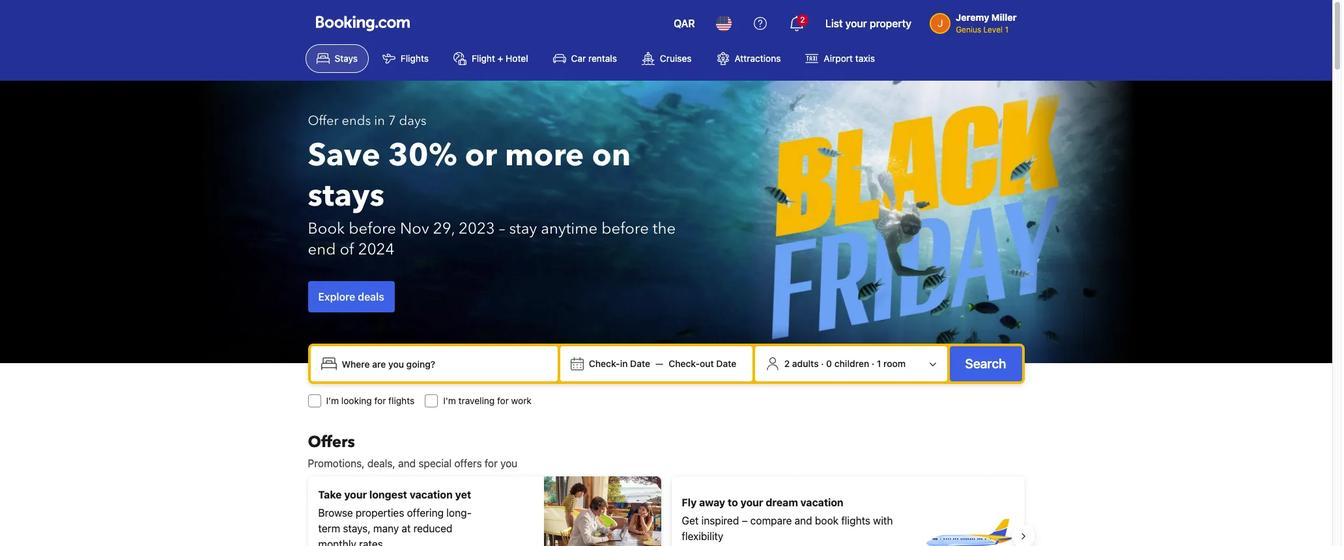 Task type: describe. For each thing, give the bounding box(es) containing it.
2024
[[358, 239, 395, 261]]

explore
[[318, 291, 356, 303]]

yet
[[455, 490, 471, 501]]

taxis
[[856, 53, 876, 64]]

at
[[402, 524, 411, 535]]

children
[[835, 359, 870, 370]]

ends
[[342, 112, 371, 130]]

– inside 'offer ends in 7 days save 30% or more on stays book before nov 29, 2023 – stay anytime before the end of 2024'
[[499, 218, 506, 240]]

or
[[465, 134, 497, 177]]

2 date from the left
[[717, 359, 737, 370]]

inspired
[[702, 516, 740, 527]]

end
[[308, 239, 336, 261]]

traveling
[[459, 396, 495, 407]]

stay
[[509, 218, 537, 240]]

explore deals
[[318, 291, 385, 303]]

the
[[653, 218, 676, 240]]

promotions,
[[308, 458, 365, 470]]

2 for 2
[[801, 15, 805, 25]]

region containing take your longest vacation yet
[[298, 472, 1036, 547]]

for for work
[[497, 396, 509, 407]]

2023
[[459, 218, 495, 240]]

1 inside button
[[877, 359, 882, 370]]

1 date from the left
[[631, 359, 651, 370]]

attractions
[[735, 53, 781, 64]]

search
[[966, 357, 1007, 372]]

i'm
[[326, 396, 339, 407]]

and inside "offers promotions, deals, and special offers for you"
[[398, 458, 416, 470]]

flights link
[[372, 44, 440, 73]]

1 vertical spatial in
[[620, 359, 628, 370]]

flight + hotel
[[472, 53, 528, 64]]

long-
[[447, 508, 472, 520]]

list your property link
[[818, 8, 920, 39]]

fly away to your dream vacation image
[[923, 492, 1015, 547]]

check-in date button
[[584, 353, 656, 376]]

reduced
[[414, 524, 453, 535]]

offering
[[407, 508, 444, 520]]

property
[[870, 18, 912, 29]]

list
[[826, 18, 843, 29]]

1 inside jeremy miller genius level 1
[[1006, 25, 1009, 35]]

car rentals
[[571, 53, 617, 64]]

offers
[[455, 458, 482, 470]]

Where are you going? field
[[337, 353, 553, 376]]

stays
[[308, 175, 385, 218]]

for inside "offers promotions, deals, and special offers for you"
[[485, 458, 498, 470]]

anytime
[[541, 218, 598, 240]]

take your longest vacation yet image
[[544, 477, 661, 547]]

miller
[[992, 12, 1017, 23]]

7
[[388, 112, 396, 130]]

i'm
[[443, 396, 456, 407]]

1 · from the left
[[822, 359, 824, 370]]

browse
[[318, 508, 353, 520]]

flights
[[401, 53, 429, 64]]

take
[[318, 490, 342, 501]]

0 horizontal spatial flights
[[389, 396, 415, 407]]

adults
[[793, 359, 819, 370]]

longest
[[370, 490, 407, 501]]

your inside the 'fly away to your dream vacation get inspired – compare and book flights with flexibility'
[[741, 497, 764, 509]]

looking
[[342, 396, 372, 407]]

days
[[399, 112, 427, 130]]

car
[[571, 53, 586, 64]]

dream
[[766, 497, 799, 509]]

i'm looking for flights
[[326, 396, 415, 407]]

vacation inside the 'fly away to your dream vacation get inspired – compare and book flights with flexibility'
[[801, 497, 844, 509]]

qar button
[[666, 8, 703, 39]]

your for property
[[846, 18, 868, 29]]

your account menu jeremy miller genius level 1 element
[[930, 6, 1023, 36]]

of
[[340, 239, 355, 261]]

check-in date — check-out date
[[589, 359, 737, 370]]

—
[[656, 359, 664, 370]]

1 check- from the left
[[589, 359, 620, 370]]

stays link
[[305, 44, 369, 73]]

in inside 'offer ends in 7 days save 30% or more on stays book before nov 29, 2023 – stay anytime before the end of 2024'
[[374, 112, 385, 130]]

+
[[498, 53, 504, 64]]

offer
[[308, 112, 339, 130]]

search button
[[950, 347, 1023, 382]]

2 check- from the left
[[669, 359, 700, 370]]

compare
[[751, 516, 792, 527]]

deals,
[[368, 458, 396, 470]]

special
[[419, 458, 452, 470]]

offers
[[308, 432, 355, 454]]



Task type: locate. For each thing, give the bounding box(es) containing it.
1 vertical spatial 2
[[785, 359, 790, 370]]

0 horizontal spatial and
[[398, 458, 416, 470]]

before left the
[[602, 218, 649, 240]]

for right looking
[[375, 396, 386, 407]]

level
[[984, 25, 1003, 35]]

explore deals link
[[308, 282, 395, 313]]

rentals
[[589, 53, 617, 64]]

2 button
[[782, 8, 813, 39]]

deals
[[358, 291, 385, 303]]

many
[[374, 524, 399, 535]]

to
[[728, 497, 739, 509]]

1 vertical spatial –
[[742, 516, 748, 527]]

0 horizontal spatial your
[[344, 490, 367, 501]]

cruises
[[660, 53, 692, 64]]

date left —
[[631, 359, 651, 370]]

–
[[499, 218, 506, 240], [742, 516, 748, 527]]

take your longest vacation yet browse properties offering long- term stays, many at reduced monthly rates.
[[318, 490, 472, 547]]

for left you
[[485, 458, 498, 470]]

vacation inside take your longest vacation yet browse properties offering long- term stays, many at reduced monthly rates.
[[410, 490, 453, 501]]

your inside take your longest vacation yet browse properties offering long- term stays, many at reduced monthly rates.
[[344, 490, 367, 501]]

i'm traveling for work
[[443, 396, 532, 407]]

flight
[[472, 53, 495, 64]]

vacation up book
[[801, 497, 844, 509]]

1 horizontal spatial flights
[[842, 516, 871, 527]]

– inside the 'fly away to your dream vacation get inspired – compare and book flights with flexibility'
[[742, 516, 748, 527]]

your for longest
[[344, 490, 367, 501]]

2 inside button
[[785, 359, 790, 370]]

airport taxis link
[[795, 44, 887, 73]]

2 adults · 0 children · 1 room button
[[761, 352, 942, 377]]

1 horizontal spatial –
[[742, 516, 748, 527]]

term
[[318, 524, 340, 535]]

car rentals link
[[542, 44, 628, 73]]

2 · from the left
[[872, 359, 875, 370]]

in left 7
[[374, 112, 385, 130]]

2 before from the left
[[602, 218, 649, 240]]

your right the take
[[344, 490, 367, 501]]

0
[[827, 359, 833, 370]]

0 horizontal spatial vacation
[[410, 490, 453, 501]]

0 horizontal spatial 2
[[785, 359, 790, 370]]

1 left room
[[877, 359, 882, 370]]

0 horizontal spatial before
[[349, 218, 396, 240]]

flights right looking
[[389, 396, 415, 407]]

with
[[874, 516, 894, 527]]

and inside the 'fly away to your dream vacation get inspired – compare and book flights with flexibility'
[[795, 516, 813, 527]]

0 horizontal spatial ·
[[822, 359, 824, 370]]

offer ends in 7 days save 30% or more on stays book before nov 29, 2023 – stay anytime before the end of 2024
[[308, 112, 676, 261]]

1 horizontal spatial and
[[795, 516, 813, 527]]

fly
[[682, 497, 697, 509]]

1 horizontal spatial date
[[717, 359, 737, 370]]

get
[[682, 516, 699, 527]]

1 horizontal spatial 2
[[801, 15, 805, 25]]

flights inside the 'fly away to your dream vacation get inspired – compare and book flights with flexibility'
[[842, 516, 871, 527]]

0 horizontal spatial check-
[[589, 359, 620, 370]]

in left —
[[620, 359, 628, 370]]

0 horizontal spatial 1
[[877, 359, 882, 370]]

1 vertical spatial 1
[[877, 359, 882, 370]]

flight + hotel link
[[443, 44, 540, 73]]

and
[[398, 458, 416, 470], [795, 516, 813, 527]]

attractions link
[[706, 44, 792, 73]]

· right children on the bottom right
[[872, 359, 875, 370]]

1 horizontal spatial your
[[741, 497, 764, 509]]

check- left —
[[589, 359, 620, 370]]

0 horizontal spatial in
[[374, 112, 385, 130]]

0 vertical spatial flights
[[389, 396, 415, 407]]

2 adults · 0 children · 1 room
[[785, 359, 906, 370]]

for left work
[[497, 396, 509, 407]]

– left the stay
[[499, 218, 506, 240]]

hotel
[[506, 53, 528, 64]]

0 vertical spatial and
[[398, 458, 416, 470]]

fly away to your dream vacation get inspired – compare and book flights with flexibility
[[682, 497, 894, 543]]

2 for 2 adults · 0 children · 1 room
[[785, 359, 790, 370]]

2 left adults
[[785, 359, 790, 370]]

flights
[[389, 396, 415, 407], [842, 516, 871, 527]]

cruises link
[[631, 44, 703, 73]]

airport
[[824, 53, 853, 64]]

book
[[816, 516, 839, 527]]

for for flights
[[375, 396, 386, 407]]

1 vertical spatial flights
[[842, 516, 871, 527]]

qar
[[674, 18, 696, 29]]

properties
[[356, 508, 404, 520]]

flights left with
[[842, 516, 871, 527]]

1 vertical spatial and
[[795, 516, 813, 527]]

1 horizontal spatial ·
[[872, 359, 875, 370]]

1 down miller
[[1006, 25, 1009, 35]]

1 horizontal spatial before
[[602, 218, 649, 240]]

your right list
[[846, 18, 868, 29]]

book
[[308, 218, 345, 240]]

out
[[700, 359, 714, 370]]

nov
[[400, 218, 429, 240]]

0 vertical spatial 2
[[801, 15, 805, 25]]

· left 0
[[822, 359, 824, 370]]

monthly
[[318, 539, 357, 547]]

region
[[298, 472, 1036, 547]]

flexibility
[[682, 531, 724, 543]]

save
[[308, 134, 381, 177]]

in
[[374, 112, 385, 130], [620, 359, 628, 370]]

0 horizontal spatial date
[[631, 359, 651, 370]]

stays,
[[343, 524, 371, 535]]

for
[[375, 396, 386, 407], [497, 396, 509, 407], [485, 458, 498, 470]]

0 vertical spatial 1
[[1006, 25, 1009, 35]]

and left book
[[795, 516, 813, 527]]

jeremy
[[956, 12, 990, 23]]

booking.com image
[[316, 16, 410, 31]]

0 horizontal spatial –
[[499, 218, 506, 240]]

29,
[[433, 218, 455, 240]]

work
[[512, 396, 532, 407]]

check-out date button
[[664, 353, 742, 376]]

30%
[[388, 134, 457, 177]]

your
[[846, 18, 868, 29], [344, 490, 367, 501], [741, 497, 764, 509]]

1 horizontal spatial vacation
[[801, 497, 844, 509]]

2 left list
[[801, 15, 805, 25]]

genius
[[956, 25, 982, 35]]

2 inside dropdown button
[[801, 15, 805, 25]]

room
[[884, 359, 906, 370]]

2 horizontal spatial your
[[846, 18, 868, 29]]

0 vertical spatial in
[[374, 112, 385, 130]]

before down stays
[[349, 218, 396, 240]]

more
[[505, 134, 584, 177]]

offers promotions, deals, and special offers for you
[[308, 432, 518, 470]]

rates.
[[359, 539, 386, 547]]

your inside list your property link
[[846, 18, 868, 29]]

vacation
[[410, 490, 453, 501], [801, 497, 844, 509]]

1 horizontal spatial 1
[[1006, 25, 1009, 35]]

before
[[349, 218, 396, 240], [602, 218, 649, 240]]

airport taxis
[[824, 53, 876, 64]]

1 horizontal spatial check-
[[669, 359, 700, 370]]

list your property
[[826, 18, 912, 29]]

date right out at bottom
[[717, 359, 737, 370]]

stays
[[335, 53, 358, 64]]

1 horizontal spatial in
[[620, 359, 628, 370]]

– right inspired
[[742, 516, 748, 527]]

on
[[592, 134, 631, 177]]

check- right —
[[669, 359, 700, 370]]

1 before from the left
[[349, 218, 396, 240]]

and right deals,
[[398, 458, 416, 470]]

vacation up offering
[[410, 490, 453, 501]]

your right to on the right
[[741, 497, 764, 509]]

0 vertical spatial –
[[499, 218, 506, 240]]

·
[[822, 359, 824, 370], [872, 359, 875, 370]]

you
[[501, 458, 518, 470]]



Task type: vqa. For each thing, say whether or not it's contained in the screenshot.
the 2 DROPDOWN BUTTON on the right top of the page
yes



